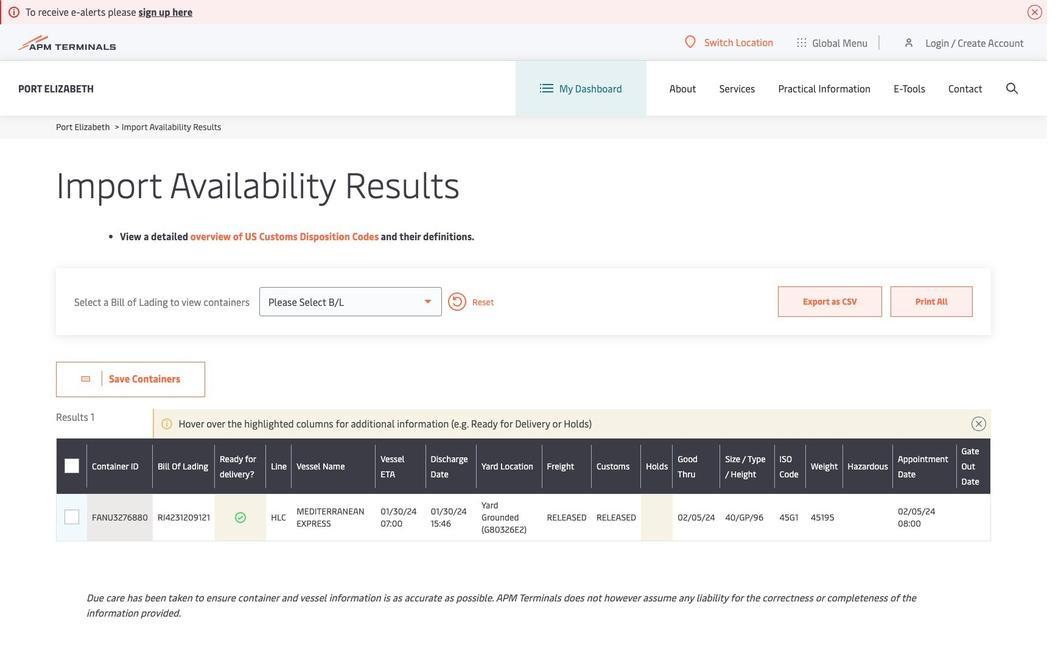 Task type: locate. For each thing, give the bounding box(es) containing it.
ready image
[[234, 512, 247, 524]]

None checkbox
[[64, 459, 79, 474], [64, 459, 79, 474], [64, 510, 79, 525], [65, 511, 79, 526], [64, 459, 79, 474], [64, 459, 79, 474], [64, 510, 79, 525], [65, 511, 79, 526]]



Task type: describe. For each thing, give the bounding box(es) containing it.
close alert image
[[1028, 5, 1042, 19]]



Task type: vqa. For each thing, say whether or not it's contained in the screenshot.
Well
no



